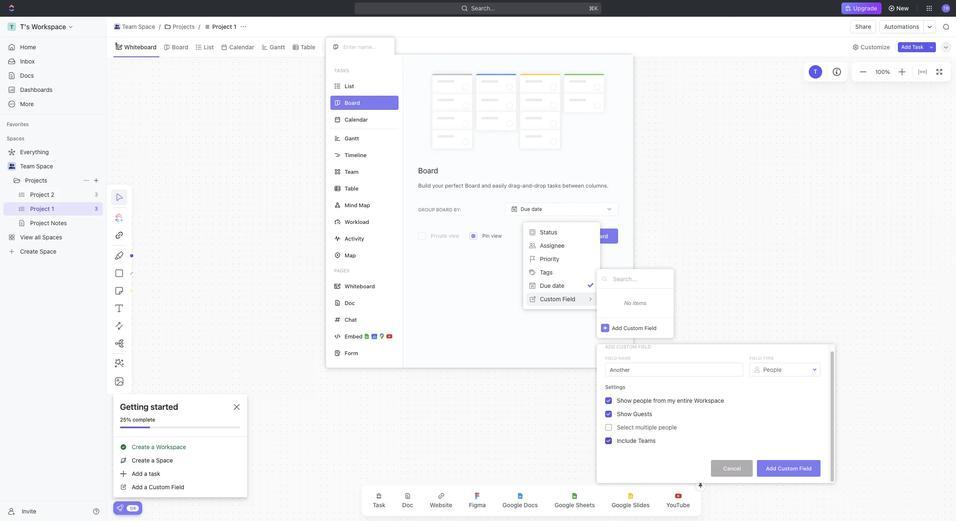 Task type: locate. For each thing, give the bounding box(es) containing it.
tags button
[[527, 266, 597, 279]]

mind
[[345, 202, 357, 209]]

1 horizontal spatial google
[[555, 502, 574, 509]]

0 horizontal spatial board
[[172, 43, 188, 50]]

due date button
[[527, 279, 597, 293]]

add custom field inside button
[[766, 465, 812, 472]]

0 horizontal spatial team space
[[20, 163, 53, 170]]

workspace up create a space
[[156, 444, 186, 451]]

0 vertical spatial team space
[[122, 23, 155, 30]]

date inside button
[[552, 282, 564, 289]]

1 vertical spatial space
[[36, 163, 53, 170]]

tree inside sidebar 'navigation'
[[3, 146, 103, 259]]

people right multiple
[[659, 424, 677, 431]]

people up guests
[[633, 397, 652, 405]]

0 vertical spatial doc
[[345, 300, 355, 306]]

0 vertical spatial whiteboard
[[124, 43, 157, 50]]

board
[[172, 43, 188, 50], [418, 167, 438, 175], [591, 233, 608, 240]]

due date button
[[505, 203, 618, 216]]

1 vertical spatial projects link
[[25, 174, 79, 187]]

create up create a space
[[132, 444, 150, 451]]

a
[[151, 444, 154, 451], [151, 457, 154, 464], [144, 471, 147, 478], [144, 484, 147, 491]]

1 create from the top
[[132, 444, 150, 451]]

projects inside tree
[[25, 177, 47, 184]]

people
[[763, 366, 782, 373]]

1 vertical spatial gantt
[[345, 135, 359, 142]]

1 horizontal spatial projects link
[[162, 22, 197, 32]]

cancel
[[723, 465, 741, 472]]

team right user group image
[[20, 163, 35, 170]]

a for custom
[[144, 484, 147, 491]]

calendar
[[229, 43, 254, 50], [345, 116, 368, 123]]

0 horizontal spatial people
[[633, 397, 652, 405]]

100%
[[876, 69, 890, 75]]

table
[[301, 43, 315, 50], [345, 185, 359, 192]]

space up whiteboard link
[[138, 23, 155, 30]]

0 horizontal spatial task
[[373, 502, 386, 509]]

team
[[122, 23, 137, 30], [20, 163, 35, 170], [345, 168, 359, 175]]

2 horizontal spatial board
[[591, 233, 608, 240]]

1 vertical spatial calendar
[[345, 116, 368, 123]]

0 horizontal spatial projects
[[25, 177, 47, 184]]

0 vertical spatial show
[[617, 397, 632, 405]]

show right the show people from my entire workspace option
[[617, 397, 632, 405]]

a up the task
[[151, 457, 154, 464]]

create a space
[[132, 457, 173, 464]]

doc up chat
[[345, 300, 355, 306]]

user group image
[[115, 25, 120, 29]]

0 horizontal spatial space
[[36, 163, 53, 170]]

a for workspace
[[151, 444, 154, 451]]

include teams
[[617, 438, 656, 445]]

getting
[[120, 402, 149, 412]]

0 horizontal spatial team
[[20, 163, 35, 170]]

create up add a task
[[132, 457, 150, 464]]

guests
[[633, 411, 652, 418]]

0 vertical spatial due
[[521, 206, 530, 213]]

task down automations button
[[913, 44, 924, 50]]

0 vertical spatial table
[[301, 43, 315, 50]]

date
[[532, 206, 542, 213], [552, 282, 564, 289]]

1 vertical spatial date
[[552, 282, 564, 289]]

show
[[617, 397, 632, 405], [617, 411, 632, 418]]

1 google from the left
[[503, 502, 522, 509]]

field
[[563, 296, 575, 303], [645, 325, 657, 332], [638, 344, 651, 350], [605, 356, 617, 361], [750, 356, 762, 361], [799, 465, 812, 472], [171, 484, 184, 491]]

a up create a space
[[151, 444, 154, 451]]

1 vertical spatial create
[[132, 457, 150, 464]]

0 horizontal spatial table
[[301, 43, 315, 50]]

google for google docs
[[503, 502, 522, 509]]

type
[[763, 356, 774, 361]]

items
[[633, 300, 647, 307]]

1/4
[[130, 506, 136, 511]]

0 horizontal spatial google
[[503, 502, 522, 509]]

show guests
[[617, 411, 652, 418]]

0 horizontal spatial team space link
[[20, 160, 101, 173]]

1 vertical spatial team space
[[20, 163, 53, 170]]

25%
[[120, 417, 131, 423]]

tree containing team space
[[3, 146, 103, 259]]

create for create a space
[[132, 457, 150, 464]]

google inside google docs button
[[503, 502, 522, 509]]

2 show from the top
[[617, 411, 632, 418]]

sheets
[[576, 502, 595, 509]]

slides
[[633, 502, 650, 509]]

tree
[[3, 146, 103, 259]]

teams
[[638, 438, 656, 445]]

table right gantt link at the top of the page
[[301, 43, 315, 50]]

custom
[[540, 296, 561, 303], [624, 325, 643, 332], [617, 344, 637, 350], [778, 465, 798, 472], [149, 484, 170, 491]]

task button
[[366, 488, 392, 514]]

0 horizontal spatial /
[[159, 23, 161, 30]]

due date up custom field
[[540, 282, 564, 289]]

add custom field button
[[757, 461, 821, 477]]

view
[[337, 43, 350, 50]]

team space right user group image
[[20, 163, 53, 170]]

google right figma
[[503, 502, 522, 509]]

1
[[234, 23, 236, 30]]

1 vertical spatial workspace
[[156, 444, 186, 451]]

2 google from the left
[[555, 502, 574, 509]]

due inside button
[[540, 282, 551, 289]]

group
[[418, 207, 435, 212]]

website button
[[423, 488, 459, 514]]

google for google sheets
[[555, 502, 574, 509]]

show people from my entire workspace
[[617, 397, 724, 405]]

3 google from the left
[[612, 502, 631, 509]]

team space inside tree
[[20, 163, 53, 170]]

gantt
[[270, 43, 285, 50], [345, 135, 359, 142]]

0 horizontal spatial date
[[532, 206, 542, 213]]

0 vertical spatial due date
[[521, 206, 542, 213]]

projects link
[[162, 22, 197, 32], [25, 174, 79, 187]]

1 vertical spatial due
[[540, 282, 551, 289]]

team down timeline
[[345, 168, 359, 175]]

gantt up timeline
[[345, 135, 359, 142]]

create
[[132, 444, 150, 451], [132, 457, 150, 464]]

1 horizontal spatial /
[[199, 23, 200, 30]]

calendar link
[[228, 41, 254, 53]]

team space link inside tree
[[20, 160, 101, 173]]

1 horizontal spatial gantt
[[345, 135, 359, 142]]

whiteboard up chat
[[345, 283, 375, 290]]

due date inside button
[[540, 282, 564, 289]]

a left the task
[[144, 471, 147, 478]]

1 horizontal spatial task
[[913, 44, 924, 50]]

a down add a task
[[144, 484, 147, 491]]

workspace right entire
[[694, 397, 724, 405]]

calendar up timeline
[[345, 116, 368, 123]]

show for show guests
[[617, 411, 632, 418]]

Show people from my entire Workspace checkbox
[[605, 398, 612, 405]]

1 vertical spatial team space link
[[20, 160, 101, 173]]

1 vertical spatial doc
[[402, 502, 413, 509]]

0 vertical spatial docs
[[20, 72, 34, 79]]

0 vertical spatial workspace
[[694, 397, 724, 405]]

activity
[[345, 235, 364, 242]]

0 horizontal spatial calendar
[[229, 43, 254, 50]]

calendar down 1
[[229, 43, 254, 50]]

Show Guests checkbox
[[605, 411, 612, 418]]

map down activity
[[345, 252, 356, 259]]

0 vertical spatial gantt
[[270, 43, 285, 50]]

1 horizontal spatial due
[[540, 282, 551, 289]]

select
[[617, 424, 634, 431]]

0 vertical spatial create
[[132, 444, 150, 451]]

whiteboard left board link
[[124, 43, 157, 50]]

invite
[[22, 508, 36, 515]]

1 horizontal spatial team space link
[[112, 22, 157, 32]]

favorites button
[[3, 120, 32, 130]]

date up custom field
[[552, 282, 564, 289]]

table up mind
[[345, 185, 359, 192]]

1 horizontal spatial space
[[138, 23, 155, 30]]

show for show people from my entire workspace
[[617, 397, 632, 405]]

1 horizontal spatial team space
[[122, 23, 155, 30]]

google slides button
[[605, 488, 656, 514]]

1 horizontal spatial map
[[359, 202, 370, 209]]

gantt left table link
[[270, 43, 285, 50]]

workspace
[[694, 397, 724, 405], [156, 444, 186, 451]]

0 vertical spatial task
[[913, 44, 924, 50]]

new button
[[885, 2, 914, 15]]

0 horizontal spatial list
[[204, 43, 214, 50]]

due date inside dropdown button
[[521, 206, 542, 213]]

1 vertical spatial show
[[617, 411, 632, 418]]

list inside 'list' link
[[204, 43, 214, 50]]

Select multiple people checkbox
[[605, 425, 612, 431]]

0 vertical spatial team space link
[[112, 22, 157, 32]]

date inside dropdown button
[[532, 206, 542, 213]]

1 vertical spatial task
[[373, 502, 386, 509]]

0 horizontal spatial doc
[[345, 300, 355, 306]]

onboarding checklist button element
[[117, 505, 123, 512]]

settings
[[605, 384, 625, 391]]

doc right task button
[[402, 502, 413, 509]]

docs
[[20, 72, 34, 79], [524, 502, 538, 509]]

0 vertical spatial board
[[172, 43, 188, 50]]

chat
[[345, 316, 357, 323]]

project 1 link
[[202, 22, 238, 32]]

2 vertical spatial add custom field
[[766, 465, 812, 472]]

0 horizontal spatial docs
[[20, 72, 34, 79]]

1 vertical spatial add custom field
[[605, 344, 651, 350]]

automations
[[885, 23, 919, 30]]

2 create from the top
[[132, 457, 150, 464]]

1 horizontal spatial whiteboard
[[345, 283, 375, 290]]

doc inside button
[[402, 502, 413, 509]]

1 horizontal spatial projects
[[173, 23, 195, 30]]

map right mind
[[359, 202, 370, 209]]

map
[[359, 202, 370, 209], [345, 252, 356, 259]]

due for due date button
[[540, 282, 551, 289]]

0 vertical spatial date
[[532, 206, 542, 213]]

2 vertical spatial space
[[156, 457, 173, 464]]

share button
[[850, 20, 877, 33]]

space down create a workspace
[[156, 457, 173, 464]]

1 show from the top
[[617, 397, 632, 405]]

due date up status
[[521, 206, 542, 213]]

0 vertical spatial add custom field
[[612, 325, 657, 332]]

due for due date dropdown button
[[521, 206, 530, 213]]

a for space
[[151, 457, 154, 464]]

2 vertical spatial board
[[591, 233, 608, 240]]

add inside button
[[902, 44, 911, 50]]

space
[[138, 23, 155, 30], [36, 163, 53, 170], [156, 457, 173, 464]]

add custom field
[[612, 325, 657, 332], [605, 344, 651, 350], [766, 465, 812, 472]]

1 vertical spatial map
[[345, 252, 356, 259]]

1 vertical spatial docs
[[524, 502, 538, 509]]

list down project 1 link
[[204, 43, 214, 50]]

youtube
[[667, 502, 690, 509]]

date for due date dropdown button
[[532, 206, 542, 213]]

task inside button
[[373, 502, 386, 509]]

0 vertical spatial space
[[138, 23, 155, 30]]

list down the "view"
[[345, 83, 354, 89]]

0 vertical spatial list
[[204, 43, 214, 50]]

1 horizontal spatial docs
[[524, 502, 538, 509]]

1 vertical spatial list
[[345, 83, 354, 89]]

space right user group image
[[36, 163, 53, 170]]

2 horizontal spatial google
[[612, 502, 631, 509]]

2 horizontal spatial space
[[156, 457, 173, 464]]

1 vertical spatial board
[[418, 167, 438, 175]]

team right user group icon
[[122, 23, 137, 30]]

1 horizontal spatial date
[[552, 282, 564, 289]]

dashboards link
[[3, 83, 103, 97]]

due date
[[521, 206, 542, 213], [540, 282, 564, 289]]

0 horizontal spatial whiteboard
[[124, 43, 157, 50]]

0 vertical spatial people
[[633, 397, 652, 405]]

Include Teams checkbox
[[605, 438, 612, 445]]

create for create a workspace
[[132, 444, 150, 451]]

google left sheets
[[555, 502, 574, 509]]

google sheets
[[555, 502, 595, 509]]

mind map
[[345, 202, 370, 209]]

1 vertical spatial people
[[659, 424, 677, 431]]

due
[[521, 206, 530, 213], [540, 282, 551, 289]]

google left the slides
[[612, 502, 631, 509]]

0 vertical spatial calendar
[[229, 43, 254, 50]]

date up status
[[532, 206, 542, 213]]

task left 'doc' button
[[373, 502, 386, 509]]

custom field button
[[527, 293, 597, 306]]

automations button
[[880, 20, 924, 33]]

show up select
[[617, 411, 632, 418]]

Enter name... text field
[[605, 363, 743, 377]]

1 vertical spatial projects
[[25, 177, 47, 184]]

workload
[[345, 219, 369, 225]]

0 horizontal spatial due
[[521, 206, 530, 213]]

google inside google sheets button
[[555, 502, 574, 509]]

add custom field inside dropdown button
[[612, 325, 657, 332]]

1 horizontal spatial table
[[345, 185, 359, 192]]

0 vertical spatial map
[[359, 202, 370, 209]]

0 horizontal spatial projects link
[[25, 174, 79, 187]]

due inside dropdown button
[[521, 206, 530, 213]]

team space up whiteboard link
[[122, 23, 155, 30]]

1 vertical spatial due date
[[540, 282, 564, 289]]

google inside google slides button
[[612, 502, 631, 509]]

25% complete
[[120, 417, 155, 423]]

1 horizontal spatial doc
[[402, 502, 413, 509]]



Task type: vqa. For each thing, say whether or not it's contained in the screenshot.
top Table
yes



Task type: describe. For each thing, give the bounding box(es) containing it.
getting started
[[120, 402, 178, 412]]

1 horizontal spatial team
[[122, 23, 137, 30]]

custom inside button
[[778, 465, 798, 472]]

1 horizontal spatial workspace
[[694, 397, 724, 405]]

task
[[149, 471, 160, 478]]

upgrade
[[854, 5, 877, 12]]

1 vertical spatial table
[[345, 185, 359, 192]]

entire
[[677, 397, 693, 405]]

search...
[[471, 5, 495, 12]]

docs inside google docs button
[[524, 502, 538, 509]]

google sheets button
[[548, 488, 602, 514]]

spaces
[[7, 136, 24, 142]]

add task
[[902, 44, 924, 50]]

Enter name... field
[[343, 43, 388, 51]]

whiteboard link
[[123, 41, 157, 53]]

timeline
[[345, 152, 367, 158]]

complete
[[133, 417, 155, 423]]

embed
[[345, 333, 363, 340]]

sidebar navigation
[[0, 17, 107, 522]]

user group image
[[9, 164, 15, 169]]

1 horizontal spatial board
[[418, 167, 438, 175]]

no
[[624, 300, 631, 307]]

favorites
[[7, 121, 29, 128]]

dashboards
[[20, 86, 53, 93]]

doc button
[[396, 488, 420, 514]]

customize
[[861, 43, 890, 50]]

multiple
[[636, 424, 657, 431]]

1 horizontal spatial calendar
[[345, 116, 368, 123]]

group board by:
[[418, 207, 461, 212]]

website
[[430, 502, 452, 509]]

t
[[814, 68, 817, 75]]

include
[[617, 438, 637, 445]]

board
[[436, 207, 453, 212]]

google slides
[[612, 502, 650, 509]]

assignee
[[540, 242, 565, 249]]

docs inside sidebar 'navigation'
[[20, 72, 34, 79]]

new
[[897, 5, 909, 12]]

1 horizontal spatial list
[[345, 83, 354, 89]]

a for task
[[144, 471, 147, 478]]

view button
[[326, 41, 353, 53]]

view button
[[326, 37, 353, 57]]

due date for due date dropdown button
[[521, 206, 542, 213]]

1 / from the left
[[159, 23, 161, 30]]

field type
[[750, 356, 774, 361]]

0 vertical spatial projects link
[[162, 22, 197, 32]]

google docs button
[[496, 488, 545, 514]]

inbox
[[20, 58, 35, 65]]

0 horizontal spatial workspace
[[156, 444, 186, 451]]

cancel button
[[711, 461, 753, 477]]

1 vertical spatial whiteboard
[[345, 283, 375, 290]]

add task button
[[898, 42, 927, 52]]

figma
[[469, 502, 486, 509]]

project
[[212, 23, 232, 30]]

customize button
[[850, 41, 893, 53]]

0 vertical spatial projects
[[173, 23, 195, 30]]

list link
[[202, 41, 214, 53]]

create a workspace
[[132, 444, 186, 451]]

Search... text field
[[613, 273, 670, 285]]

add inside dropdown button
[[612, 325, 622, 332]]

google docs
[[503, 502, 538, 509]]

assignee button
[[527, 239, 597, 253]]

whiteboard inside whiteboard link
[[124, 43, 157, 50]]

no items
[[624, 300, 647, 307]]

from
[[653, 397, 666, 405]]

by:
[[454, 207, 461, 212]]

field inside button
[[799, 465, 812, 472]]

add a task
[[132, 471, 160, 478]]

people button
[[750, 363, 820, 377]]

home
[[20, 44, 36, 51]]

my
[[668, 397, 676, 405]]

inbox link
[[3, 55, 103, 68]]

0 horizontal spatial map
[[345, 252, 356, 259]]

gantt link
[[268, 41, 285, 53]]

space inside tree
[[36, 163, 53, 170]]

add inside button
[[766, 465, 777, 472]]

onboarding checklist button image
[[117, 505, 123, 512]]

home link
[[3, 41, 103, 54]]

table inside table link
[[301, 43, 315, 50]]

date for due date button
[[552, 282, 564, 289]]

project 1
[[212, 23, 236, 30]]

add custom field button
[[597, 318, 674, 338]]

task inside button
[[913, 44, 924, 50]]

close image
[[234, 405, 240, 410]]

status button
[[527, 226, 597, 239]]

2 / from the left
[[199, 23, 200, 30]]

tags
[[540, 269, 553, 276]]

priority
[[540, 256, 559, 263]]

board link
[[170, 41, 188, 53]]

field name
[[605, 356, 631, 361]]

upgrade link
[[842, 3, 882, 14]]

status
[[540, 229, 557, 236]]

⌘k
[[589, 5, 598, 12]]

table link
[[299, 41, 315, 53]]

2 horizontal spatial team
[[345, 168, 359, 175]]

0 horizontal spatial gantt
[[270, 43, 285, 50]]

started
[[150, 402, 178, 412]]

team inside tree
[[20, 163, 35, 170]]

priority button
[[527, 253, 597, 266]]

100% button
[[874, 67, 892, 77]]

select multiple people
[[617, 424, 677, 431]]

form
[[345, 350, 358, 357]]

1 horizontal spatial people
[[659, 424, 677, 431]]

due date for due date button
[[540, 282, 564, 289]]

custom field
[[540, 296, 575, 303]]

google for google slides
[[612, 502, 631, 509]]



